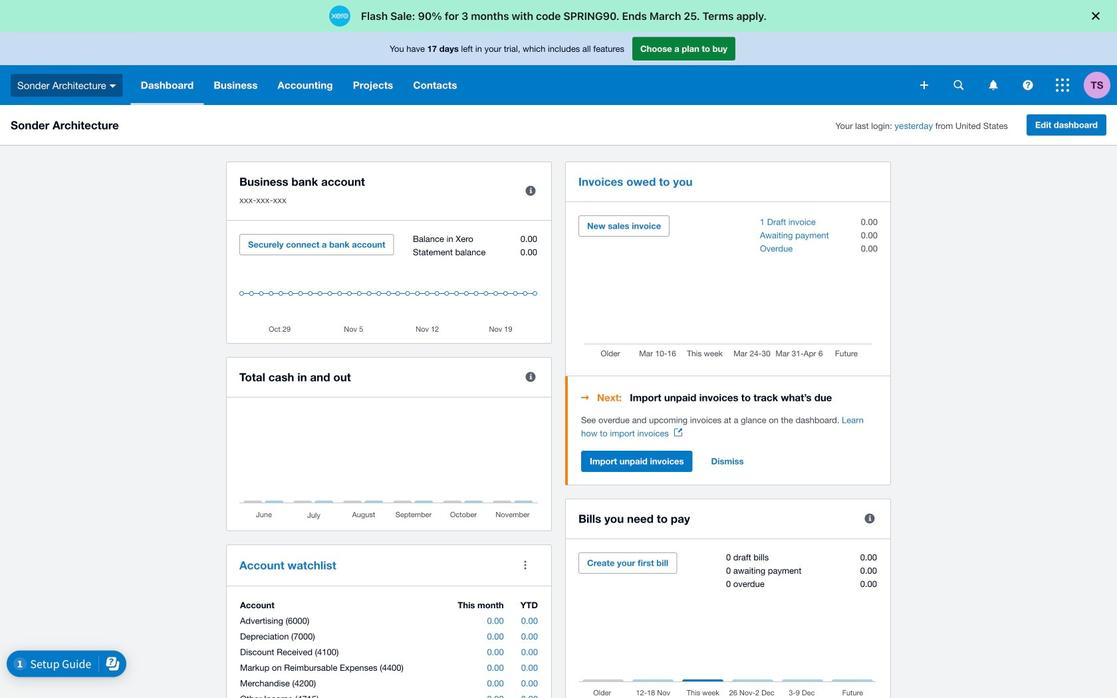 Task type: locate. For each thing, give the bounding box(es) containing it.
svg image
[[109, 84, 116, 88]]

panel body document
[[581, 414, 878, 440], [581, 414, 878, 440]]

empty state bank feed widget with a tooltip explaining the feature. includes a 'securely connect a bank account' button and a data-less flat line graph marking four weekly dates, indicating future account balance tracking. image
[[239, 234, 539, 333]]

dialog
[[0, 0, 1117, 32]]

banner
[[0, 32, 1117, 105]]

accounts watchlist options image
[[512, 552, 539, 578]]

svg image
[[1056, 78, 1069, 92], [954, 80, 964, 90], [989, 80, 998, 90], [1023, 80, 1033, 90], [920, 81, 928, 89]]

empty state of the bills widget with a 'create your first bill' button and an unpopulated column graph. image
[[578, 553, 878, 698]]

heading
[[581, 390, 878, 406]]



Task type: describe. For each thing, give the bounding box(es) containing it.
empty state widget for the total cash in and out feature, displaying a column graph summarising bank transaction data as total money in versus total money out across all connected bank accounts, enabling a visual comparison of the two amounts. image
[[239, 411, 539, 521]]

opens in a new tab image
[[674, 429, 682, 437]]



Task type: vqa. For each thing, say whether or not it's contained in the screenshot.
EMPTY STATE WIDGET FOR THE TOTAL CASH IN AND OUT FEATURE, DISPLAYING A COLUMN GRAPH SUMMARISING BANK TRANSACTION DATA AS TOTAL MONEY IN VERSUS TOTAL MONEY OUT ACROSS ALL CONNECTED BANK ACCOUNTS, ENABLING A VISUAL COMPARISON OF THE TWO AMOUNTS. image
yes



